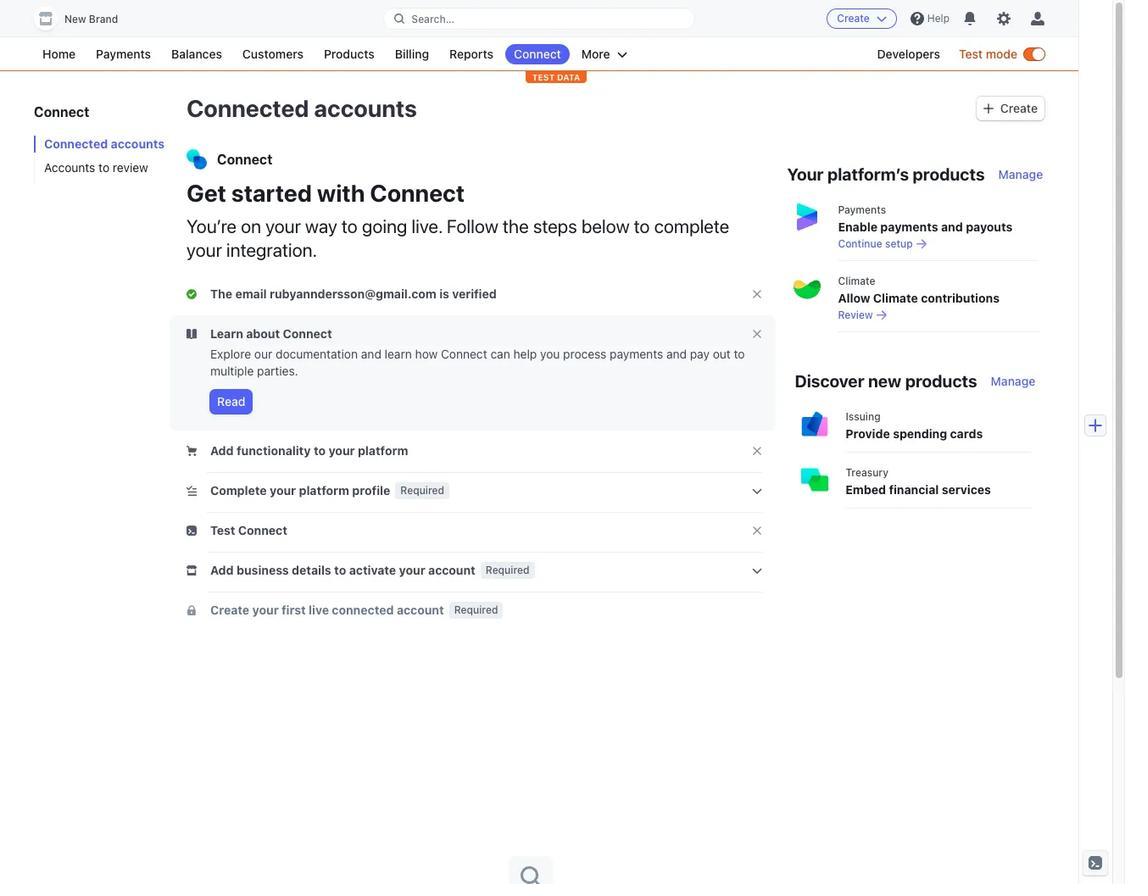 Task type: locate. For each thing, give the bounding box(es) containing it.
connected down customers link
[[187, 94, 309, 122]]

and left "learn"
[[361, 347, 382, 361]]

svg image left functionality
[[187, 446, 197, 456]]

test for test mode
[[959, 47, 983, 61]]

0 vertical spatial manage link
[[999, 166, 1043, 183]]

and for payouts
[[941, 220, 963, 234]]

connect inside get started with connect you're on your way to going live. follow the steps below to complete your integration.
[[370, 179, 465, 207]]

spending
[[893, 427, 947, 441]]

2 svg image from the top
[[187, 446, 197, 456]]

test data
[[532, 72, 580, 82]]

functionality
[[237, 444, 311, 458]]

1 vertical spatial payments
[[610, 347, 663, 361]]

to up complete your platform profile
[[314, 444, 326, 458]]

account right connected
[[397, 603, 444, 617]]

manage for your platform's products
[[999, 167, 1043, 181]]

1 horizontal spatial test
[[959, 47, 983, 61]]

0 horizontal spatial payments
[[96, 47, 151, 61]]

1 vertical spatial products
[[905, 371, 978, 391]]

billing link
[[387, 44, 438, 64]]

account right the activate
[[428, 563, 476, 578]]

review
[[113, 160, 148, 175]]

add left business
[[210, 563, 234, 578]]

learn about connect
[[210, 327, 332, 341]]

complete
[[654, 215, 730, 237]]

1 horizontal spatial platform
[[358, 444, 408, 458]]

reports
[[450, 47, 494, 61]]

3 svg image from the top
[[187, 486, 197, 496]]

climate up allow
[[838, 275, 876, 288]]

balances
[[171, 47, 222, 61]]

live
[[309, 603, 329, 617]]

your right the activate
[[399, 563, 425, 578]]

treasury
[[846, 466, 889, 479]]

connected inside connected accounts link
[[44, 137, 108, 151]]

test for test connect
[[210, 523, 235, 538]]

test down complete
[[210, 523, 235, 538]]

to right out
[[734, 347, 745, 361]]

more
[[582, 47, 610, 61]]

add up complete
[[210, 444, 234, 458]]

complete your platform profile button
[[187, 483, 394, 500]]

svg image inside create button
[[984, 104, 994, 114]]

svg image inside 'add business details to activate your account' dropdown button
[[187, 566, 197, 576]]

connect up connected accounts link
[[34, 104, 89, 120]]

parties.
[[257, 364, 298, 378]]

connect
[[514, 47, 561, 61], [34, 104, 89, 120], [217, 152, 273, 167], [370, 179, 465, 207], [283, 327, 332, 341], [441, 347, 487, 361], [238, 523, 287, 538]]

platform's
[[828, 165, 909, 184]]

0 horizontal spatial connected
[[44, 137, 108, 151]]

svg image left complete
[[187, 486, 197, 496]]

payments up 'setup'
[[881, 220, 939, 234]]

0 horizontal spatial create
[[210, 603, 250, 617]]

0 vertical spatial create button
[[827, 8, 897, 29]]

svg image for add business details to activate your account
[[187, 566, 197, 576]]

payments for payments enable payments and payouts
[[838, 204, 886, 216]]

create button
[[827, 8, 897, 29], [977, 97, 1045, 120]]

1 vertical spatial add
[[210, 563, 234, 578]]

home link
[[34, 44, 84, 64]]

payments for payments
[[96, 47, 151, 61]]

accounts
[[314, 94, 417, 122], [111, 137, 165, 151]]

0 horizontal spatial and
[[361, 347, 382, 361]]

1 vertical spatial platform
[[299, 483, 349, 498]]

manage
[[999, 167, 1043, 181], [991, 374, 1036, 388]]

add inside dropdown button
[[210, 444, 234, 458]]

started
[[231, 179, 312, 207]]

0 vertical spatial required
[[401, 484, 445, 497]]

to inside 'link'
[[99, 160, 110, 175]]

your up profile
[[329, 444, 355, 458]]

activate
[[349, 563, 396, 578]]

verified
[[452, 287, 497, 301]]

create button up developers
[[827, 8, 897, 29]]

your down functionality
[[270, 483, 296, 498]]

your inside dropdown button
[[329, 444, 355, 458]]

to right below
[[634, 215, 650, 237]]

1 vertical spatial connected accounts
[[44, 137, 165, 151]]

1 vertical spatial required
[[486, 564, 530, 577]]

products up issuing provide spending cards
[[905, 371, 978, 391]]

svg image for add functionality to your platform
[[187, 446, 197, 456]]

svg image inside learn about connect dropdown button
[[187, 329, 197, 339]]

products up the payments enable payments and payouts at the top of the page
[[913, 165, 985, 184]]

create down business
[[210, 603, 250, 617]]

platform
[[358, 444, 408, 458], [299, 483, 349, 498]]

to inside dropdown button
[[314, 444, 326, 458]]

add for add functionality to your platform
[[210, 444, 234, 458]]

the email rubyanndersson@gmail.com is verified
[[210, 287, 497, 301]]

and left pay
[[667, 347, 687, 361]]

1 vertical spatial test
[[210, 523, 235, 538]]

connected up accounts
[[44, 137, 108, 151]]

pay
[[690, 347, 710, 361]]

accounts up review
[[111, 137, 165, 151]]

and up "continue setup" link
[[941, 220, 963, 234]]

account
[[428, 563, 476, 578], [397, 603, 444, 617]]

0 horizontal spatial accounts
[[111, 137, 165, 151]]

your left first
[[252, 603, 279, 617]]

connected
[[187, 94, 309, 122], [44, 137, 108, 151]]

connected
[[332, 603, 394, 617]]

connect up documentation
[[283, 327, 332, 341]]

add for add business details to activate your account
[[210, 563, 234, 578]]

platform up profile
[[358, 444, 408, 458]]

0 vertical spatial payments
[[881, 220, 939, 234]]

connect link
[[505, 44, 570, 64]]

0 vertical spatial connected
[[187, 94, 309, 122]]

setup
[[885, 237, 913, 250]]

1 horizontal spatial create button
[[977, 97, 1045, 120]]

to inside the explore our documentation and learn how connect can help you process payments and pay out to multiple parties.
[[734, 347, 745, 361]]

1 vertical spatial payments
[[838, 204, 886, 216]]

0 horizontal spatial test
[[210, 523, 235, 538]]

way
[[305, 215, 338, 237]]

svg image left the test connect
[[187, 526, 197, 536]]

svg image
[[187, 329, 197, 339], [187, 446, 197, 456], [187, 486, 197, 496], [187, 526, 197, 536]]

your platform's products
[[787, 165, 985, 184]]

0 vertical spatial platform
[[358, 444, 408, 458]]

svg image left learn
[[187, 329, 197, 339]]

developers
[[877, 47, 941, 61]]

2 horizontal spatial create
[[1001, 101, 1038, 115]]

developers link
[[869, 44, 949, 64]]

create
[[837, 12, 870, 25], [1001, 101, 1038, 115], [210, 603, 250, 617]]

explore
[[210, 347, 251, 361]]

required
[[401, 484, 445, 497], [486, 564, 530, 577], [454, 604, 498, 617]]

reports link
[[441, 44, 502, 64]]

platform down add functionality to your platform
[[299, 483, 349, 498]]

to down connected accounts link
[[99, 160, 110, 175]]

0 vertical spatial manage
[[999, 167, 1043, 181]]

2 horizontal spatial and
[[941, 220, 963, 234]]

manage link
[[999, 166, 1043, 183], [991, 373, 1036, 390]]

create up 'developers' link
[[837, 12, 870, 25]]

1 vertical spatial create button
[[977, 97, 1045, 120]]

live.
[[412, 215, 443, 237]]

and inside the payments enable payments and payouts
[[941, 220, 963, 234]]

payments inside the payments enable payments and payouts
[[881, 220, 939, 234]]

explore our documentation and learn how connect can help you process payments and pay out to multiple parties.
[[210, 347, 745, 378]]

1 add from the top
[[210, 444, 234, 458]]

complete your platform profile
[[210, 483, 390, 498]]

test
[[959, 47, 983, 61], [210, 523, 235, 538]]

1 horizontal spatial payments
[[838, 204, 886, 216]]

to right details
[[334, 563, 346, 578]]

0 horizontal spatial payments
[[610, 347, 663, 361]]

more button
[[573, 44, 636, 64]]

climate right allow
[[873, 291, 918, 305]]

0 vertical spatial add
[[210, 444, 234, 458]]

payments right process
[[610, 347, 663, 361]]

get
[[187, 179, 226, 207]]

connect up live.
[[370, 179, 465, 207]]

svg image inside add functionality to your platform dropdown button
[[187, 446, 197, 456]]

about
[[246, 327, 280, 341]]

0 vertical spatial payments
[[96, 47, 151, 61]]

connect up test
[[514, 47, 561, 61]]

1 svg image from the top
[[187, 329, 197, 339]]

0 vertical spatial test
[[959, 47, 983, 61]]

connected accounts down customers link
[[187, 94, 417, 122]]

4 svg image from the top
[[187, 526, 197, 536]]

payments inside the payments enable payments and payouts
[[838, 204, 886, 216]]

your
[[266, 215, 301, 237], [187, 239, 222, 261], [329, 444, 355, 458], [270, 483, 296, 498], [399, 563, 425, 578], [252, 603, 279, 617]]

products
[[913, 165, 985, 184], [905, 371, 978, 391]]

connect left the "can"
[[441, 347, 487, 361]]

required for add business details to activate your account
[[486, 564, 530, 577]]

create down mode
[[1001, 101, 1038, 115]]

0 horizontal spatial connected accounts
[[44, 137, 165, 151]]

svg image inside the test connect dropdown button
[[187, 526, 197, 536]]

0 vertical spatial account
[[428, 563, 476, 578]]

0 vertical spatial connected accounts
[[187, 94, 417, 122]]

create button down mode
[[977, 97, 1045, 120]]

below
[[582, 215, 630, 237]]

required for complete your platform profile
[[401, 484, 445, 497]]

1 vertical spatial manage
[[991, 374, 1036, 388]]

products for your platform's products
[[913, 165, 985, 184]]

add inside dropdown button
[[210, 563, 234, 578]]

new brand button
[[34, 7, 135, 31]]

1 vertical spatial connected
[[44, 137, 108, 151]]

test left mode
[[959, 47, 983, 61]]

connected accounts up accounts to review 'link'
[[44, 137, 165, 151]]

2 vertical spatial create
[[210, 603, 250, 617]]

add business details to activate your account button
[[187, 562, 479, 579]]

accounts down products link
[[314, 94, 417, 122]]

0 horizontal spatial platform
[[299, 483, 349, 498]]

payments up enable at the right
[[838, 204, 886, 216]]

customers
[[242, 47, 304, 61]]

manage for discover new products
[[991, 374, 1036, 388]]

svg image inside complete your platform profile dropdown button
[[187, 486, 197, 496]]

svg image
[[984, 104, 994, 114], [187, 289, 197, 299], [187, 566, 197, 576], [187, 606, 197, 616]]

1 vertical spatial manage link
[[991, 373, 1036, 390]]

1 horizontal spatial payments
[[881, 220, 939, 234]]

0 vertical spatial create
[[837, 12, 870, 25]]

2 add from the top
[[210, 563, 234, 578]]

payments link
[[87, 44, 160, 64]]

1 horizontal spatial accounts
[[314, 94, 417, 122]]

manage link for discover new products
[[991, 373, 1036, 390]]

0 vertical spatial products
[[913, 165, 985, 184]]

to right way
[[342, 215, 358, 237]]

climate allow climate contributions
[[838, 275, 1000, 305]]

payments down brand
[[96, 47, 151, 61]]

can
[[491, 347, 510, 361]]

embed
[[846, 483, 886, 497]]

products
[[324, 47, 375, 61]]

our
[[254, 347, 272, 361]]

add functionality to your platform
[[210, 444, 408, 458]]

continue setup
[[838, 237, 913, 250]]

1 horizontal spatial connected
[[187, 94, 309, 122]]

review
[[838, 309, 873, 321]]

test inside dropdown button
[[210, 523, 235, 538]]



Task type: vqa. For each thing, say whether or not it's contained in the screenshot.
top the "Add"
yes



Task type: describe. For each thing, give the bounding box(es) containing it.
accounts to review
[[44, 160, 148, 175]]

0 vertical spatial accounts
[[314, 94, 417, 122]]

svg image for learn about connect
[[187, 329, 197, 339]]

your inside dropdown button
[[270, 483, 296, 498]]

read link
[[210, 390, 252, 414]]

mode
[[986, 47, 1018, 61]]

review link
[[838, 309, 1040, 322]]

add functionality to your platform button
[[187, 443, 412, 460]]

issuing provide spending cards
[[846, 410, 983, 441]]

1 vertical spatial create
[[1001, 101, 1038, 115]]

svg image for complete your platform profile
[[187, 486, 197, 496]]

complete
[[210, 483, 267, 498]]

manage link for your platform's products
[[999, 166, 1043, 183]]

svg image for test connect
[[187, 526, 197, 536]]

test connect
[[210, 523, 287, 538]]

to inside dropdown button
[[334, 563, 346, 578]]

payouts
[[966, 220, 1013, 234]]

help
[[514, 347, 537, 361]]

0 vertical spatial climate
[[838, 275, 876, 288]]

read
[[217, 394, 245, 409]]

new brand
[[64, 13, 118, 25]]

financial
[[889, 483, 939, 497]]

svg image for the email rubyanndersson@gmail.com is verified
[[187, 289, 197, 299]]

multiple
[[210, 364, 254, 378]]

customers link
[[234, 44, 312, 64]]

learn
[[385, 347, 412, 361]]

1 horizontal spatial and
[[667, 347, 687, 361]]

first
[[282, 603, 306, 617]]

account inside dropdown button
[[428, 563, 476, 578]]

you're
[[187, 215, 237, 237]]

test
[[532, 72, 555, 82]]

connect inside the explore our documentation and learn how connect can help you process payments and pay out to multiple parties.
[[441, 347, 487, 361]]

1 vertical spatial account
[[397, 603, 444, 617]]

connect up business
[[238, 523, 287, 538]]

contributions
[[921, 291, 1000, 305]]

get started with connect you're on your way to going live. follow the steps below to complete your integration.
[[187, 179, 730, 261]]

rubyanndersson@gmail.com
[[270, 287, 437, 301]]

products link
[[315, 44, 383, 64]]

home
[[42, 47, 76, 61]]

is
[[440, 287, 449, 301]]

issuing
[[846, 410, 881, 423]]

follow
[[447, 215, 499, 237]]

create your first live connected account
[[210, 603, 444, 617]]

Search… text field
[[384, 8, 694, 29]]

integration.
[[226, 239, 317, 261]]

discover new products
[[795, 371, 978, 391]]

steps
[[533, 215, 577, 237]]

connected accounts link
[[34, 136, 170, 153]]

on
[[241, 215, 261, 237]]

payments inside the explore our documentation and learn how connect can help you process payments and pay out to multiple parties.
[[610, 347, 663, 361]]

search…
[[412, 12, 455, 25]]

going
[[362, 215, 407, 237]]

add business details to activate your account
[[210, 563, 476, 578]]

your up integration.
[[266, 215, 301, 237]]

2 vertical spatial required
[[454, 604, 498, 617]]

your
[[787, 165, 824, 184]]

1 horizontal spatial create
[[837, 12, 870, 25]]

payments enable payments and payouts
[[838, 204, 1013, 234]]

Search… search field
[[384, 8, 694, 29]]

process
[[563, 347, 607, 361]]

treasury embed financial services
[[846, 466, 991, 497]]

1 vertical spatial climate
[[873, 291, 918, 305]]

connect up started at left top
[[217, 152, 273, 167]]

billing
[[395, 47, 429, 61]]

products for discover new products
[[905, 371, 978, 391]]

1 vertical spatial accounts
[[111, 137, 165, 151]]

allow
[[838, 291, 871, 305]]

profile
[[352, 483, 390, 498]]

new
[[64, 13, 86, 25]]

how
[[415, 347, 438, 361]]

test connect button
[[187, 522, 291, 539]]

help button
[[904, 5, 957, 32]]

details
[[292, 563, 331, 578]]

out
[[713, 347, 731, 361]]

continue
[[838, 237, 883, 250]]

you
[[540, 347, 560, 361]]

and for learn
[[361, 347, 382, 361]]

provide
[[846, 427, 890, 441]]

platform inside dropdown button
[[299, 483, 349, 498]]

cards
[[950, 427, 983, 441]]

0 horizontal spatial create button
[[827, 8, 897, 29]]

with
[[317, 179, 365, 207]]

your down you're
[[187, 239, 222, 261]]

data
[[557, 72, 580, 82]]

accounts
[[44, 160, 95, 175]]

learn about connect button
[[187, 326, 336, 343]]

balances link
[[163, 44, 231, 64]]

continue setup link
[[838, 237, 1040, 251]]

business
[[237, 563, 289, 578]]

enable
[[838, 220, 878, 234]]

svg image for create
[[984, 104, 994, 114]]

new
[[868, 371, 902, 391]]

platform inside dropdown button
[[358, 444, 408, 458]]

your inside dropdown button
[[399, 563, 425, 578]]

services
[[942, 483, 991, 497]]

1 horizontal spatial connected accounts
[[187, 94, 417, 122]]

documentation
[[276, 347, 358, 361]]

svg image for create your first live connected account
[[187, 606, 197, 616]]

email
[[235, 287, 267, 301]]

brand
[[89, 13, 118, 25]]



